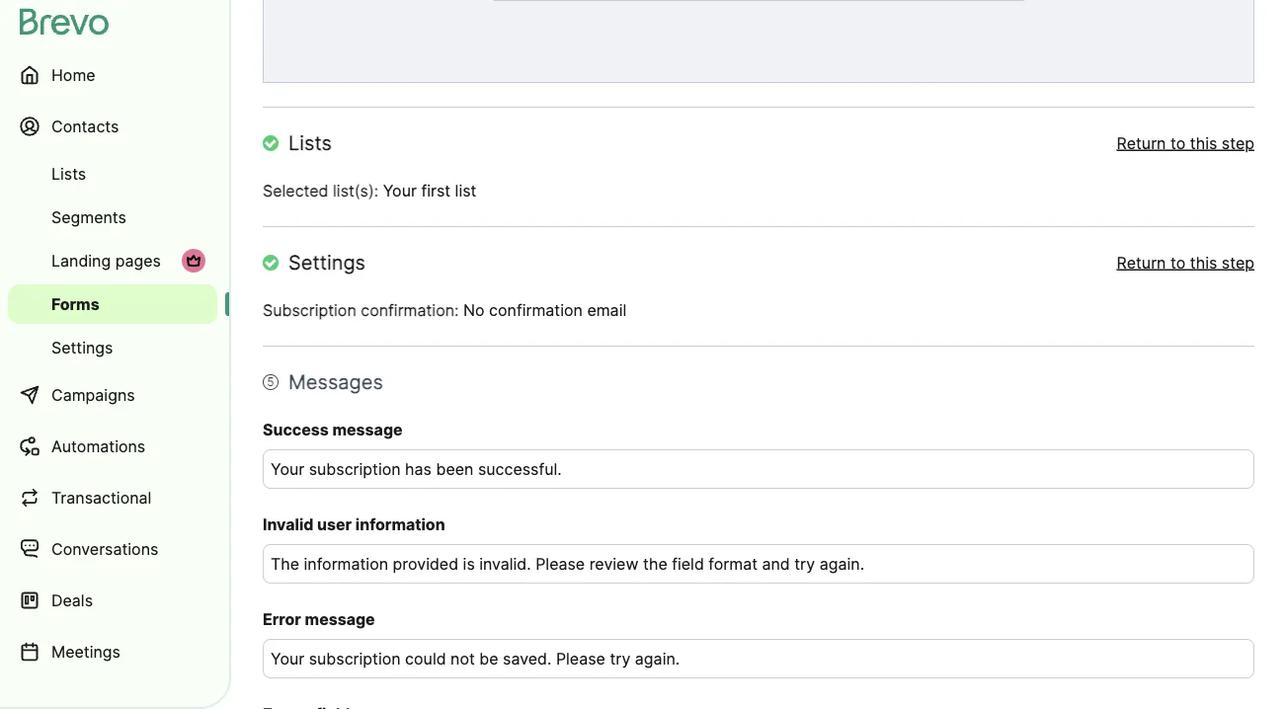 Task type: vqa. For each thing, say whether or not it's contained in the screenshot.
rightmost have
no



Task type: locate. For each thing, give the bounding box(es) containing it.
1 horizontal spatial confirmation
[[489, 300, 583, 320]]

1 vertical spatial message
[[305, 610, 375, 629]]

step for settings
[[1222, 253, 1255, 272]]

return to this step button for lists
[[1117, 131, 1255, 155]]

automations
[[51, 437, 145, 456]]

0 vertical spatial this
[[1191, 133, 1218, 153]]

return image
[[263, 135, 279, 151], [263, 255, 279, 271]]

selected list(s): your first list
[[263, 181, 477, 200]]

conversations link
[[8, 526, 217, 573]]

1 confirmation from the left
[[361, 300, 455, 320]]

0 horizontal spatial lists
[[51, 164, 86, 183]]

settings up subscription in the top of the page
[[289, 251, 366, 275]]

contacts link
[[8, 103, 217, 150]]

meetings
[[51, 642, 121, 662]]

1 this from the top
[[1191, 133, 1218, 153]]

settings down forms
[[51, 338, 113, 357]]

return to this step button for settings
[[1117, 251, 1255, 275]]

1 vertical spatial to
[[1171, 253, 1186, 272]]

return to this step
[[1117, 133, 1255, 153], [1117, 253, 1255, 272]]

step
[[1222, 133, 1255, 153], [1222, 253, 1255, 272]]

email
[[587, 300, 627, 320]]

0 vertical spatial return to this step
[[1117, 133, 1255, 153]]

campaigns
[[51, 385, 135, 405]]

0 vertical spatial to
[[1171, 133, 1186, 153]]

0 vertical spatial settings
[[289, 251, 366, 275]]

return to this step button
[[1117, 131, 1255, 155], [1117, 251, 1255, 275]]

user
[[317, 515, 352, 534]]

0 vertical spatial return
[[1117, 133, 1167, 153]]

1 vertical spatial return to this step button
[[1117, 251, 1255, 275]]

2 to from the top
[[1171, 253, 1186, 272]]

2 return image from the top
[[263, 255, 279, 271]]

return image up selected
[[263, 135, 279, 151]]

1 to from the top
[[1171, 133, 1186, 153]]

2 this from the top
[[1191, 253, 1218, 272]]

1 horizontal spatial settings
[[289, 251, 366, 275]]

forms
[[51, 295, 99, 314]]

2 return from the top
[[1117, 253, 1167, 272]]

1 return from the top
[[1117, 133, 1167, 153]]

0 vertical spatial return to this step button
[[1117, 131, 1255, 155]]

1 vertical spatial return
[[1117, 253, 1167, 272]]

1 vertical spatial step
[[1222, 253, 1255, 272]]

1 vertical spatial this
[[1191, 253, 1218, 272]]

message right error at left bottom
[[305, 610, 375, 629]]

lists link
[[8, 154, 217, 194]]

first
[[421, 181, 451, 200]]

2 step from the top
[[1222, 253, 1255, 272]]

message down messages
[[333, 420, 403, 439]]

error
[[263, 610, 301, 629]]

1 step from the top
[[1222, 133, 1255, 153]]

selected
[[263, 181, 329, 200]]

confirmation left no
[[361, 300, 455, 320]]

1 return to this step button from the top
[[1117, 131, 1255, 155]]

to for settings
[[1171, 253, 1186, 272]]

confirmation right no
[[489, 300, 583, 320]]

message
[[333, 420, 403, 439], [305, 610, 375, 629]]

invalid user information
[[263, 515, 445, 534]]

segments
[[51, 208, 126, 227]]

error message
[[263, 610, 375, 629]]

0 vertical spatial return image
[[263, 135, 279, 151]]

success
[[263, 420, 329, 439]]

subscription
[[263, 300, 357, 320]]

1 return image from the top
[[263, 135, 279, 151]]

return image up subscription in the top of the page
[[263, 255, 279, 271]]

0 vertical spatial step
[[1222, 133, 1255, 153]]

1 vertical spatial return image
[[263, 255, 279, 271]]

segments link
[[8, 198, 217, 237]]

list
[[455, 181, 477, 200]]

1 vertical spatial return to this step
[[1117, 253, 1255, 272]]

0 vertical spatial lists
[[289, 131, 332, 155]]

lists
[[289, 131, 332, 155], [51, 164, 86, 183]]

0 vertical spatial message
[[333, 420, 403, 439]]

return
[[1117, 133, 1167, 153], [1117, 253, 1167, 272]]

landing pages
[[51, 251, 161, 270]]

confirmation
[[361, 300, 455, 320], [489, 300, 583, 320]]

transactional
[[51, 488, 152, 507]]

return for lists
[[1117, 133, 1167, 153]]

to
[[1171, 133, 1186, 153], [1171, 253, 1186, 272]]

2 return to this step button from the top
[[1117, 251, 1255, 275]]

lists up the segments
[[51, 164, 86, 183]]

1 vertical spatial settings
[[51, 338, 113, 357]]

success message
[[263, 420, 403, 439]]

1 vertical spatial lists
[[51, 164, 86, 183]]

2 return to this step from the top
[[1117, 253, 1255, 272]]

this
[[1191, 133, 1218, 153], [1191, 253, 1218, 272]]

lists up selected
[[289, 131, 332, 155]]

settings link
[[8, 328, 217, 368]]

0 horizontal spatial confirmation
[[361, 300, 455, 320]]

settings
[[289, 251, 366, 275], [51, 338, 113, 357]]

message for success message
[[333, 420, 403, 439]]

conversations
[[51, 540, 158, 559]]

None text field
[[263, 450, 1255, 489]]

None text field
[[263, 545, 1255, 584], [263, 639, 1255, 679], [263, 545, 1255, 584], [263, 639, 1255, 679]]

this for settings
[[1191, 253, 1218, 272]]

1 return to this step from the top
[[1117, 133, 1255, 153]]



Task type: describe. For each thing, give the bounding box(es) containing it.
2 confirmation from the left
[[489, 300, 583, 320]]

landing
[[51, 251, 111, 270]]

information
[[356, 515, 445, 534]]

to for lists
[[1171, 133, 1186, 153]]

left___rvooi image
[[186, 253, 202, 269]]

landing pages link
[[8, 241, 217, 281]]

lists inside lists link
[[51, 164, 86, 183]]

return image for settings
[[263, 255, 279, 271]]

your
[[383, 181, 417, 200]]

this for lists
[[1191, 133, 1218, 153]]

transactional link
[[8, 474, 217, 522]]

1 horizontal spatial lists
[[289, 131, 332, 155]]

automations link
[[8, 423, 217, 470]]

deals link
[[8, 577, 217, 625]]

return image for lists
[[263, 135, 279, 151]]

home link
[[8, 51, 217, 99]]

no
[[463, 300, 485, 320]]

5
[[267, 375, 274, 389]]

0 horizontal spatial settings
[[51, 338, 113, 357]]

contacts
[[51, 117, 119, 136]]

meetings link
[[8, 629, 217, 676]]

deals
[[51, 591, 93, 610]]

:
[[455, 300, 459, 320]]

list(s):
[[333, 181, 379, 200]]

return to this step for lists
[[1117, 133, 1255, 153]]

pages
[[115, 251, 161, 270]]

campaigns link
[[8, 372, 217, 419]]

step for lists
[[1222, 133, 1255, 153]]

home
[[51, 65, 95, 84]]

forms link
[[8, 285, 217, 324]]

invalid
[[263, 515, 314, 534]]

subscription confirmation : no confirmation email
[[263, 300, 627, 320]]

return for settings
[[1117, 253, 1167, 272]]

messages
[[289, 370, 383, 394]]

message for error message
[[305, 610, 375, 629]]

return to this step for settings
[[1117, 253, 1255, 272]]



